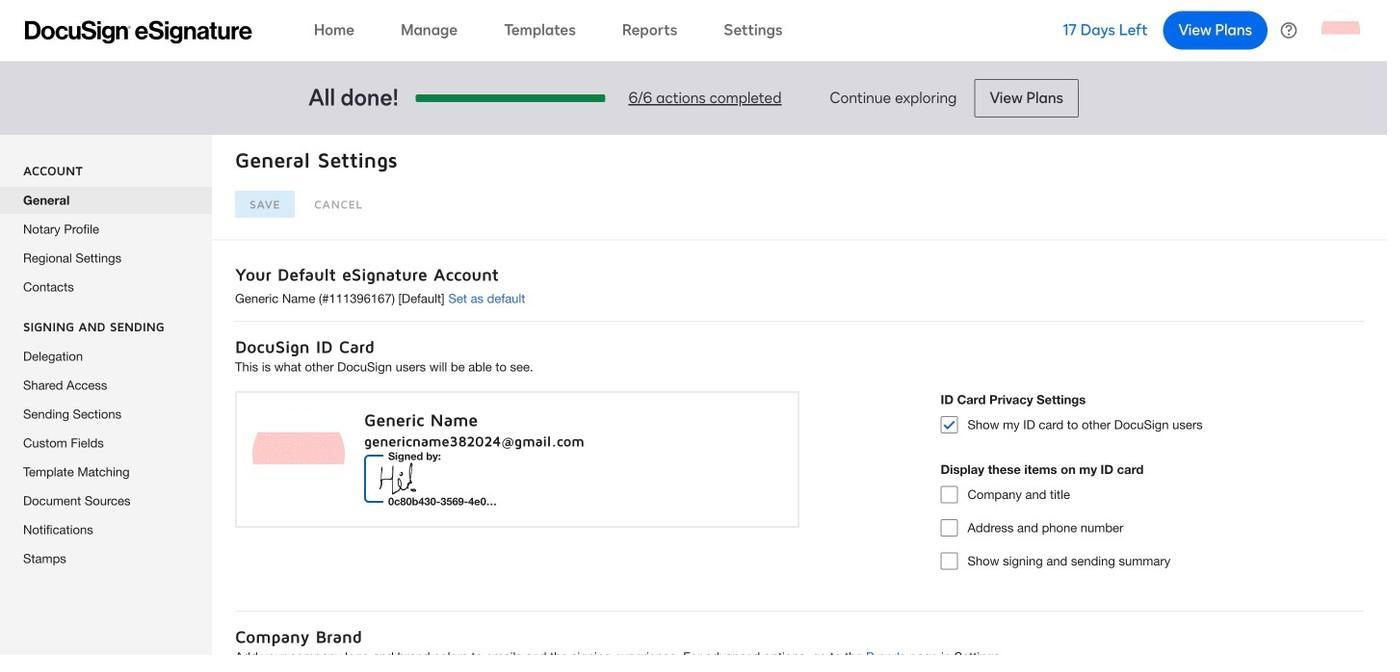 Task type: locate. For each thing, give the bounding box(es) containing it.
generic name image
[[369, 454, 469, 504]]

upload or change your profile image image
[[252, 408, 345, 501]]



Task type: vqa. For each thing, say whether or not it's contained in the screenshot.
Upload or change your profile image
yes



Task type: describe. For each thing, give the bounding box(es) containing it.
your uploaded profile image image
[[1322, 11, 1360, 50]]

docusign esignature image
[[25, 21, 252, 44]]



